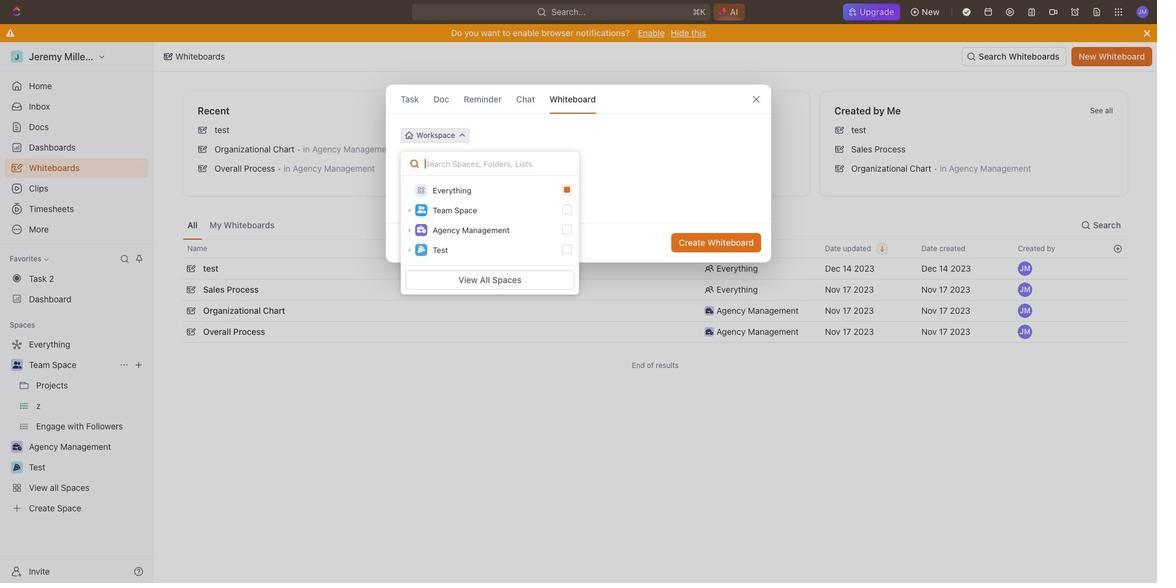 Task type: describe. For each thing, give the bounding box(es) containing it.
cell for 4th row from the bottom of the page
[[1107, 259, 1128, 279]]

jeremy miller, , element for third row from the top
[[1018, 283, 1032, 297]]

sidebar navigation
[[0, 42, 154, 583]]

jeremy miller, , element for 2nd row from the bottom
[[1018, 304, 1032, 318]]

business time image
[[706, 329, 713, 335]]

user group image
[[417, 206, 426, 214]]

user group image
[[12, 362, 21, 369]]

4 row from the top
[[183, 299, 1128, 323]]

business time image inside row
[[706, 308, 713, 314]]

jeremy miller, , element for 5th row from the top of the page
[[1018, 325, 1032, 339]]

jeremy miller, , element for 4th row from the bottom of the page
[[1018, 262, 1032, 276]]

2 row from the top
[[183, 257, 1128, 281]]

3 row from the top
[[183, 278, 1128, 302]]



Task type: vqa. For each thing, say whether or not it's contained in the screenshot.
"description"
no



Task type: locate. For each thing, give the bounding box(es) containing it.
0 vertical spatial cell
[[1107, 259, 1128, 279]]

1 jeremy miller, , element from the top
[[1018, 262, 1032, 276]]

0 horizontal spatial business time image
[[417, 226, 426, 234]]

business time image
[[417, 226, 426, 234], [706, 308, 713, 314]]

2 vertical spatial cell
[[1107, 301, 1128, 321]]

1 row from the top
[[183, 239, 1128, 259]]

row
[[183, 239, 1128, 259], [183, 257, 1128, 281], [183, 278, 1128, 302], [183, 299, 1128, 323], [183, 320, 1128, 344]]

business time image up business time icon
[[706, 308, 713, 314]]

4 jeremy miller, , element from the top
[[1018, 325, 1032, 339]]

1 horizontal spatial business time image
[[706, 308, 713, 314]]

3 jeremy miller, , element from the top
[[1018, 304, 1032, 318]]

2 jeremy miller, , element from the top
[[1018, 283, 1032, 297]]

table
[[183, 239, 1128, 344]]

jeremy miller, , element
[[1018, 262, 1032, 276], [1018, 283, 1032, 297], [1018, 304, 1032, 318], [1018, 325, 1032, 339]]

5 row from the top
[[183, 320, 1128, 344]]

tab list
[[183, 211, 279, 239]]

Search Spaces, Folders, Lists text field
[[401, 152, 579, 176]]

cell for third row from the top
[[1107, 280, 1128, 300]]

1 cell from the top
[[1107, 259, 1128, 279]]

1 vertical spatial cell
[[1107, 280, 1128, 300]]

Name this Whiteboard... field
[[386, 152, 771, 167]]

cell for 2nd row from the bottom
[[1107, 301, 1128, 321]]

business time image down user group image at the top
[[417, 226, 426, 234]]

cell
[[1107, 259, 1128, 279], [1107, 280, 1128, 300], [1107, 301, 1128, 321]]

2 cell from the top
[[1107, 280, 1128, 300]]

1 vertical spatial business time image
[[706, 308, 713, 314]]

0 vertical spatial business time image
[[417, 226, 426, 234]]

pizza slice image
[[418, 246, 425, 253]]

dialog
[[386, 84, 772, 263]]

3 cell from the top
[[1107, 301, 1128, 321]]



